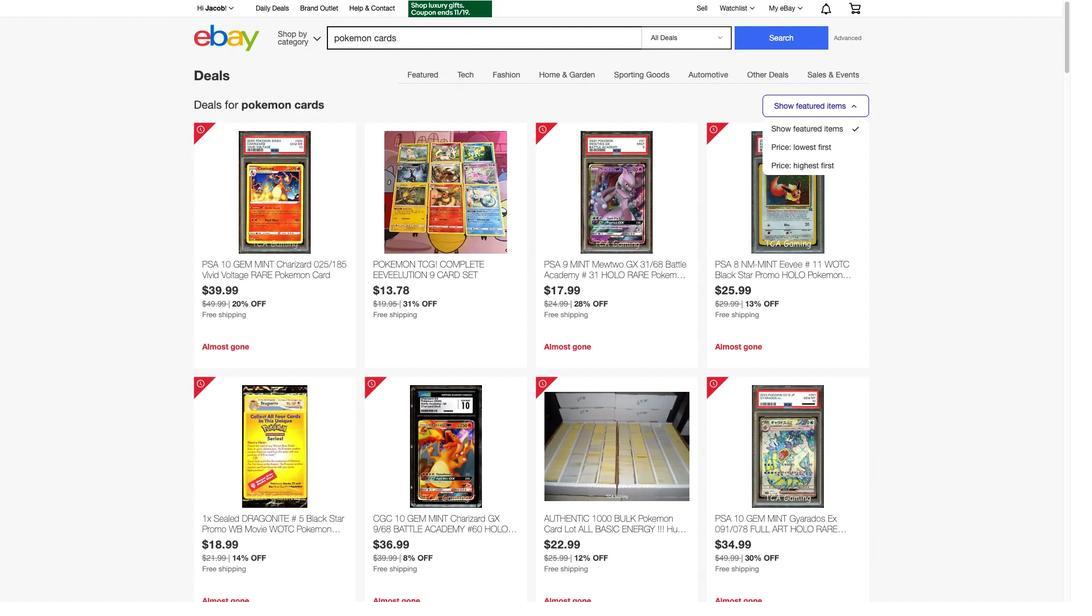Task type: describe. For each thing, give the bounding box(es) containing it.
goods
[[646, 70, 669, 79]]

1000
[[592, 514, 612, 524]]

shipping inside psa 10 gem mint charizard 025/185 vivid voltage rare pokemon card $39.99 $49.99 | 20% off free shipping
[[218, 311, 246, 319]]

off for $22.99
[[593, 553, 608, 563]]

shop by category button
[[273, 25, 323, 49]]

cgc 10 gem mint charizard gx 9/68 battle academy #60 holo rare pokemon card
[[373, 514, 508, 545]]

eeveelution
[[373, 270, 427, 280]]

$36.99
[[373, 538, 410, 551]]

1x sealed dragonite # 5 black star promo wb movie wotc pokemon card (yellow) link
[[202, 514, 348, 545]]

price: for price: highest first
[[771, 161, 791, 170]]

psa 10 gem mint charizard 025/185 vivid voltage rare pokemon card $39.99 $49.99 | 20% off free shipping
[[202, 259, 347, 319]]

help & contact link
[[349, 3, 395, 15]]

# inside psa 9 mint mewtwo gx 31/68 battle academy # 31 holo rare pokemon card
[[582, 270, 587, 280]]

hi
[[197, 4, 204, 12]]

other deals link
[[738, 64, 798, 86]]

card inside psa 10 gem mint charizard 025/185 vivid voltage rare pokemon card $39.99 $49.99 | 20% off free shipping
[[312, 270, 330, 280]]

movie
[[245, 524, 267, 535]]

bulk
[[614, 514, 636, 524]]

rare inside psa 9 mint mewtwo gx 31/68 battle academy # 31 holo rare pokemon card
[[627, 270, 649, 280]]

my ebay link
[[763, 2, 807, 15]]

pokemon inside cgc 10 gem mint charizard gx 9/68 battle academy #60 holo rare pokemon card
[[397, 535, 432, 545]]

cards
[[294, 98, 324, 111]]

off for $34.99
[[764, 553, 779, 563]]

featured for show featured items link
[[793, 124, 822, 133]]

!
[[225, 4, 227, 12]]

gyarados
[[789, 514, 825, 524]]

off for $18.99
[[251, 553, 266, 563]]

price: lowest first link
[[771, 143, 831, 152]]

full
[[750, 524, 770, 535]]

$49.99 inside psa 10 gem mint charizard 025/185 vivid voltage rare pokemon card $39.99 $49.99 | 20% off free shipping
[[202, 300, 226, 309]]

art
[[772, 524, 788, 535]]

shop by category
[[278, 29, 308, 46]]

10 for japanese
[[734, 514, 744, 524]]

get the coupon image
[[408, 1, 492, 17]]

mint for rare
[[429, 514, 448, 524]]

pokemon tcg! complete eeveelution 9 card set link
[[373, 259, 519, 283]]

menu bar containing featured
[[398, 63, 869, 86]]

sales & events link
[[798, 64, 869, 86]]

star inside '1x sealed dragonite # 5 black star promo wb movie wotc pokemon card (yellow)'
[[329, 514, 344, 524]]

psa 9 mint mewtwo gx 31/68 battle academy # 31 holo rare pokemon card
[[544, 259, 686, 291]]

30%
[[745, 553, 762, 563]]

featured link
[[398, 64, 448, 86]]

free for $34.99
[[715, 565, 729, 574]]

$17.99 $24.99 | 28% off free shipping
[[544, 283, 608, 319]]

show for show featured items popup button
[[774, 102, 794, 110]]

10 for $39.99
[[221, 259, 231, 269]]

none submit inside 'shop by category' banner
[[735, 26, 828, 50]]

academy
[[544, 270, 579, 280]]

charizard for $39.99
[[277, 259, 311, 269]]

brand outlet
[[300, 4, 338, 12]]

lowest
[[793, 143, 816, 152]]

my ebay
[[769, 4, 795, 12]]

| for $17.99
[[570, 300, 572, 309]]

| inside the pokemon tcg! complete eeveelution 9 card set $13.78 $19.95 | 31% off free shipping
[[399, 300, 401, 309]]

outlet
[[320, 4, 338, 12]]

091/078
[[715, 524, 748, 535]]

show featured items button
[[762, 95, 869, 117]]

lot
[[565, 524, 576, 535]]

your shopping cart image
[[848, 3, 861, 14]]

deals right other
[[769, 70, 788, 79]]

025/185
[[314, 259, 347, 269]]

off for $25.99
[[764, 299, 779, 309]]

pokemon
[[241, 98, 291, 111]]

sell link
[[692, 4, 713, 12]]

pokemon tcg! complete eeveelution 9 card set $13.78 $19.95 | 31% off free shipping
[[373, 259, 484, 319]]

shipping for $25.99
[[731, 311, 759, 319]]

shop by category banner
[[191, 0, 869, 54]]

almost gone for $17.99
[[544, 342, 591, 351]]

$39.99 inside psa 10 gem mint charizard 025/185 vivid voltage rare pokemon card $39.99 $49.99 | 20% off free shipping
[[202, 283, 239, 297]]

free inside the pokemon tcg! complete eeveelution 9 card set $13.78 $19.95 | 31% off free shipping
[[373, 311, 387, 319]]

gem for $39.99
[[233, 259, 252, 269]]

gone for $17.99
[[572, 342, 591, 351]]

mewtwo
[[592, 259, 624, 269]]

$34.99
[[715, 538, 752, 551]]

$17.99
[[544, 283, 581, 297]]

1x
[[202, 514, 211, 524]]

wotc inside psa 8 nm-mint eevee # 11 wotc black star promo holo pokemon card
[[825, 259, 849, 269]]

pokemon inside psa 10 gem mint gyarados ex 091/078 full art holo rare japanese pokemon card
[[754, 535, 789, 545]]

shipping inside the pokemon tcg! complete eeveelution 9 card set $13.78 $19.95 | 31% off free shipping
[[389, 311, 417, 319]]

pokemon inside authentic 1000 bulk pokemon card lot all basic energy !!! huge near mint
[[638, 514, 673, 524]]

off inside psa 10 gem mint charizard 025/185 vivid voltage rare pokemon card $39.99 $49.99 | 20% off free shipping
[[251, 299, 266, 309]]

rare inside cgc 10 gem mint charizard gx 9/68 battle academy #60 holo rare pokemon card
[[373, 535, 395, 545]]

sales & events
[[807, 70, 859, 79]]

gone for $25.99
[[743, 342, 762, 351]]

$29.99
[[715, 300, 739, 309]]

card inside psa 9 mint mewtwo gx 31/68 battle academy # 31 holo rare pokemon card
[[544, 281, 562, 291]]

pokemon
[[373, 259, 415, 269]]

card inside psa 10 gem mint gyarados ex 091/078 full art holo rare japanese pokemon card
[[791, 535, 809, 545]]

price: highest first
[[771, 161, 834, 170]]

cgc 10 gem mint charizard gx 9/68 battle academy #60 holo rare pokemon card link
[[373, 514, 519, 545]]

daily deals link
[[256, 3, 289, 15]]

daily
[[256, 4, 270, 12]]

all
[[579, 524, 593, 535]]

almost gone for $25.99
[[715, 342, 762, 351]]

sporting goods
[[614, 70, 669, 79]]

psa for japanese
[[715, 514, 731, 524]]

show for show featured items link
[[771, 124, 791, 133]]

other deals
[[747, 70, 788, 79]]

first for price: lowest first
[[818, 143, 831, 152]]

basic
[[595, 524, 620, 535]]

gx inside cgc 10 gem mint charizard gx 9/68 battle academy #60 holo rare pokemon card
[[488, 514, 499, 524]]

gone for $39.99
[[231, 342, 249, 351]]

authentic 1000 bulk pokemon card lot all basic energy !!! huge near mint link
[[544, 514, 689, 545]]

voltage
[[221, 270, 249, 280]]

sporting
[[614, 70, 644, 79]]

| for $25.99
[[741, 300, 743, 309]]

black inside '1x sealed dragonite # 5 black star promo wb movie wotc pokemon card (yellow)'
[[306, 514, 327, 524]]

$25.99 inside $25.99 $29.99 | 13% off free shipping
[[715, 283, 752, 297]]

jacob
[[205, 4, 225, 12]]

#60
[[467, 524, 482, 535]]

card
[[437, 270, 460, 280]]

mint for japanese
[[768, 514, 787, 524]]

charizard for rare
[[450, 514, 485, 524]]

gem for japanese
[[746, 514, 765, 524]]

shipping for $34.99
[[731, 565, 759, 574]]

authentic
[[544, 514, 589, 524]]

first for price: highest first
[[821, 161, 834, 170]]

| for $22.99
[[570, 554, 572, 563]]

free for $17.99
[[544, 311, 558, 319]]

# inside '1x sealed dragonite # 5 black star promo wb movie wotc pokemon card (yellow)'
[[292, 514, 296, 524]]

14%
[[232, 553, 249, 563]]

$24.99
[[544, 300, 568, 309]]

10 for rare
[[395, 514, 405, 524]]

$13.78
[[373, 283, 410, 297]]

& for events
[[829, 70, 834, 79]]

card inside '1x sealed dragonite # 5 black star promo wb movie wotc pokemon card (yellow)'
[[202, 535, 220, 545]]

$21.99
[[202, 554, 226, 563]]



Task type: locate. For each thing, give the bounding box(es) containing it.
free inside the $36.99 $39.99 | 8% off free shipping
[[373, 565, 387, 574]]

0 horizontal spatial star
[[329, 514, 344, 524]]

charizard left 025/185
[[277, 259, 311, 269]]

garden
[[569, 70, 595, 79]]

$49.99
[[202, 300, 226, 309], [715, 554, 739, 563]]

shipping down 31%
[[389, 311, 417, 319]]

psa for rare
[[544, 259, 560, 269]]

shipping down 8%
[[389, 565, 417, 574]]

2 gone from the left
[[572, 342, 591, 351]]

1 vertical spatial gx
[[488, 514, 499, 524]]

shipping down 28%
[[560, 311, 588, 319]]

20%
[[232, 299, 249, 309]]

None submit
[[735, 26, 828, 50]]

featured up lowest
[[793, 124, 822, 133]]

items inside popup button
[[827, 102, 846, 110]]

1 vertical spatial wotc
[[269, 524, 294, 535]]

show featured items for show featured items link
[[771, 124, 843, 133]]

off inside $22.99 $25.99 | 12% off free shipping
[[593, 553, 608, 563]]

1 horizontal spatial black
[[715, 270, 735, 280]]

| left 28%
[[570, 300, 572, 309]]

ex
[[828, 514, 837, 524]]

free inside $34.99 $49.99 | 30% off free shipping
[[715, 565, 729, 574]]

price: for price: lowest first
[[771, 143, 791, 152]]

1 vertical spatial $49.99
[[715, 554, 739, 563]]

2 almost gone from the left
[[544, 342, 591, 351]]

black right 5
[[306, 514, 327, 524]]

free down $29.99
[[715, 311, 729, 319]]

category
[[278, 37, 308, 46]]

shipping inside the $36.99 $39.99 | 8% off free shipping
[[389, 565, 417, 574]]

almost gone for $39.99
[[202, 342, 249, 351]]

gx inside psa 9 mint mewtwo gx 31/68 battle academy # 31 holo rare pokemon card
[[626, 259, 638, 269]]

1 vertical spatial featured
[[793, 124, 822, 133]]

& right home
[[562, 70, 567, 79]]

10 inside psa 10 gem mint gyarados ex 091/078 full art holo rare japanese pokemon card
[[734, 514, 744, 524]]

1 horizontal spatial $49.99
[[715, 554, 739, 563]]

shipping down 13%
[[731, 311, 759, 319]]

$49.99 left 20%
[[202, 300, 226, 309]]

card up $29.99
[[715, 281, 733, 291]]

2 horizontal spatial #
[[805, 259, 810, 269]]

home & garden
[[539, 70, 595, 79]]

2 vertical spatial #
[[292, 514, 296, 524]]

off right 8%
[[417, 553, 433, 563]]

show up show featured items link
[[774, 102, 794, 110]]

0 vertical spatial $49.99
[[202, 300, 226, 309]]

psa up academy
[[544, 259, 560, 269]]

featured inside popup button
[[796, 102, 825, 110]]

1 vertical spatial 9
[[430, 270, 435, 280]]

& for garden
[[562, 70, 567, 79]]

holo down gyarados
[[790, 524, 814, 535]]

pokemon inside '1x sealed dragonite # 5 black star promo wb movie wotc pokemon card (yellow)'
[[297, 524, 332, 535]]

1 vertical spatial show featured items
[[771, 124, 843, 133]]

shipping inside $25.99 $29.99 | 13% off free shipping
[[731, 311, 759, 319]]

pokemon
[[275, 270, 310, 280], [651, 270, 686, 280], [808, 270, 843, 280], [638, 514, 673, 524], [297, 524, 332, 535], [397, 535, 432, 545], [754, 535, 789, 545]]

| left 13%
[[741, 300, 743, 309]]

0 horizontal spatial &
[[365, 4, 369, 12]]

1 almost from the left
[[202, 342, 228, 351]]

off inside $18.99 $21.99 | 14% off free shipping
[[251, 553, 266, 563]]

rare down 9/68
[[373, 535, 395, 545]]

off right 31%
[[422, 299, 437, 309]]

2 horizontal spatial gone
[[743, 342, 762, 351]]

| left 8%
[[399, 554, 401, 563]]

0 vertical spatial show
[[774, 102, 794, 110]]

0 horizontal spatial almost gone
[[202, 342, 249, 351]]

| inside $18.99 $21.99 | 14% off free shipping
[[228, 554, 230, 563]]

| for $36.99
[[399, 554, 401, 563]]

free down $22.99
[[544, 565, 558, 574]]

2 horizontal spatial 10
[[734, 514, 744, 524]]

brand outlet link
[[300, 3, 338, 15]]

deals inside deals for pokemon cards
[[194, 98, 222, 111]]

1 vertical spatial $39.99
[[373, 554, 397, 563]]

almost gone down $29.99
[[715, 342, 762, 351]]

| inside $17.99 $24.99 | 28% off free shipping
[[570, 300, 572, 309]]

star right 5
[[329, 514, 344, 524]]

promo down the 1x
[[202, 524, 226, 535]]

other
[[747, 70, 767, 79]]

3 almost gone from the left
[[715, 342, 762, 351]]

items inside menu
[[824, 124, 843, 133]]

0 horizontal spatial charizard
[[277, 259, 311, 269]]

1 vertical spatial #
[[582, 270, 587, 280]]

& right help
[[365, 4, 369, 12]]

& for contact
[[365, 4, 369, 12]]

5
[[299, 514, 304, 524]]

&
[[365, 4, 369, 12], [562, 70, 567, 79], [829, 70, 834, 79]]

deals right daily
[[272, 4, 289, 12]]

off for $17.99
[[593, 299, 608, 309]]

| left 20%
[[228, 300, 230, 309]]

| inside the $36.99 $39.99 | 8% off free shipping
[[399, 554, 401, 563]]

almost for $25.99
[[715, 342, 741, 351]]

0 vertical spatial $25.99
[[715, 283, 752, 297]]

show inside popup button
[[774, 102, 794, 110]]

mint inside psa 9 mint mewtwo gx 31/68 battle academy # 31 holo rare pokemon card
[[570, 259, 590, 269]]

0 vertical spatial featured
[[796, 102, 825, 110]]

$49.99 down $34.99
[[715, 554, 739, 563]]

$39.99
[[202, 283, 239, 297], [373, 554, 397, 563]]

11
[[812, 259, 822, 269]]

energy
[[622, 524, 655, 535]]

0 vertical spatial promo
[[755, 270, 779, 280]]

$18.99
[[202, 538, 239, 551]]

off right 20%
[[251, 299, 266, 309]]

shipping for $17.99
[[560, 311, 588, 319]]

free for $18.99
[[202, 565, 216, 574]]

gx
[[626, 259, 638, 269], [488, 514, 499, 524]]

items down the sales & events
[[827, 102, 846, 110]]

tech link
[[448, 64, 483, 86]]

# left 5
[[292, 514, 296, 524]]

shipping for $22.99
[[560, 565, 588, 574]]

card down the academy
[[435, 535, 453, 545]]

0 horizontal spatial $25.99
[[544, 554, 568, 563]]

gem inside psa 10 gem mint gyarados ex 091/078 full art holo rare japanese pokemon card
[[746, 514, 765, 524]]

sales
[[807, 70, 826, 79]]

free down $19.95
[[373, 311, 387, 319]]

| left '14%' on the bottom left of the page
[[228, 554, 230, 563]]

1 horizontal spatial charizard
[[450, 514, 485, 524]]

0 horizontal spatial black
[[306, 514, 327, 524]]

2 price: from the top
[[771, 161, 791, 170]]

sporting goods link
[[605, 64, 679, 86]]

gem up the voltage
[[233, 259, 252, 269]]

gem for rare
[[407, 514, 426, 524]]

1 vertical spatial show
[[771, 124, 791, 133]]

10
[[221, 259, 231, 269], [395, 514, 405, 524], [734, 514, 744, 524]]

& inside account navigation
[[365, 4, 369, 12]]

contact
[[371, 4, 395, 12]]

1 vertical spatial promo
[[202, 524, 226, 535]]

| for $34.99
[[741, 554, 743, 563]]

$22.99
[[544, 538, 581, 551]]

psa for holo
[[715, 259, 731, 269]]

almost gone down 20%
[[202, 342, 249, 351]]

gone down 13%
[[743, 342, 762, 351]]

8%
[[403, 553, 415, 563]]

1 vertical spatial price:
[[771, 161, 791, 170]]

9 down tcg!
[[430, 270, 435, 280]]

psa 10 gem mint gyarados ex 091/078 full art holo rare japanese pokemon card
[[715, 514, 838, 545]]

1 vertical spatial charizard
[[450, 514, 485, 524]]

shipping down 30%
[[731, 565, 759, 574]]

10 up battle
[[395, 514, 405, 524]]

complete
[[440, 259, 484, 269]]

off right 28%
[[593, 299, 608, 309]]

2 horizontal spatial &
[[829, 70, 834, 79]]

show up "price: lowest first" link
[[771, 124, 791, 133]]

0 horizontal spatial 9
[[430, 270, 435, 280]]

rare inside psa 10 gem mint gyarados ex 091/078 full art holo rare japanese pokemon card
[[816, 524, 838, 535]]

items for show featured items popup button
[[827, 102, 846, 110]]

huge
[[667, 524, 687, 535]]

1 price: from the top
[[771, 143, 791, 152]]

1 horizontal spatial #
[[582, 270, 587, 280]]

0 horizontal spatial $49.99
[[202, 300, 226, 309]]

free inside $25.99 $29.99 | 13% off free shipping
[[715, 311, 729, 319]]

1 almost gone from the left
[[202, 342, 249, 351]]

pokemon inside psa 8 nm-mint eevee # 11 wotc black star promo holo pokemon card
[[808, 270, 843, 280]]

1 vertical spatial black
[[306, 514, 327, 524]]

free inside psa 10 gem mint charizard 025/185 vivid voltage rare pokemon card $39.99 $49.99 | 20% off free shipping
[[202, 311, 216, 319]]

hi jacob !
[[197, 4, 227, 12]]

& right sales on the top of page
[[829, 70, 834, 79]]

2 horizontal spatial almost
[[715, 342, 741, 351]]

black inside psa 8 nm-mint eevee # 11 wotc black star promo holo pokemon card
[[715, 270, 735, 280]]

advanced link
[[828, 27, 867, 49]]

0 vertical spatial $39.99
[[202, 283, 239, 297]]

2 horizontal spatial almost gone
[[715, 342, 762, 351]]

almost for $39.99
[[202, 342, 228, 351]]

gone down 28%
[[572, 342, 591, 351]]

battle
[[666, 259, 686, 269]]

shipping for $18.99
[[218, 565, 246, 574]]

free down $36.99
[[373, 565, 387, 574]]

card down 025/185
[[312, 270, 330, 280]]

10 up 091/078
[[734, 514, 744, 524]]

0 vertical spatial gx
[[626, 259, 638, 269]]

0 vertical spatial wotc
[[825, 259, 849, 269]]

0 horizontal spatial $39.99
[[202, 283, 239, 297]]

gem up battle
[[407, 514, 426, 524]]

1 vertical spatial first
[[821, 161, 834, 170]]

1 horizontal spatial almost
[[544, 342, 570, 351]]

promo down nm-
[[755, 270, 779, 280]]

mint inside psa 8 nm-mint eevee # 11 wotc black star promo holo pokemon card
[[758, 259, 777, 269]]

0 vertical spatial #
[[805, 259, 810, 269]]

charizard up #60
[[450, 514, 485, 524]]

cgc
[[373, 514, 392, 524]]

free down $34.99
[[715, 565, 729, 574]]

first right highest
[[821, 161, 834, 170]]

eevee
[[780, 259, 802, 269]]

shipping inside $18.99 $21.99 | 14% off free shipping
[[218, 565, 246, 574]]

show featured items inside menu
[[771, 124, 843, 133]]

gem up full
[[746, 514, 765, 524]]

0 horizontal spatial 10
[[221, 259, 231, 269]]

shipping down 12%
[[560, 565, 588, 574]]

$39.99 inside the $36.99 $39.99 | 8% off free shipping
[[373, 554, 397, 563]]

psa 8 nm-mint eevee # 11 wotc black star promo holo pokemon card
[[715, 259, 849, 291]]

holo right #60
[[485, 524, 508, 535]]

free
[[202, 311, 216, 319], [373, 311, 387, 319], [544, 311, 558, 319], [715, 311, 729, 319], [202, 565, 216, 574], [373, 565, 387, 574], [544, 565, 558, 574], [715, 565, 729, 574]]

0 vertical spatial first
[[818, 143, 831, 152]]

deals
[[272, 4, 289, 12], [194, 67, 230, 83], [769, 70, 788, 79], [194, 98, 222, 111]]

$25.99 down $22.99
[[544, 554, 568, 563]]

1 horizontal spatial wotc
[[825, 259, 849, 269]]

1 horizontal spatial star
[[738, 270, 753, 280]]

almost for $17.99
[[544, 342, 570, 351]]

holo inside psa 9 mint mewtwo gx 31/68 battle academy # 31 holo rare pokemon card
[[602, 270, 625, 280]]

deals up for
[[194, 67, 230, 83]]

show featured items up lowest
[[771, 124, 843, 133]]

Search for anything text field
[[329, 27, 639, 49]]

9 inside psa 9 mint mewtwo gx 31/68 battle academy # 31 holo rare pokemon card
[[563, 259, 568, 269]]

price:
[[771, 143, 791, 152], [771, 161, 791, 170]]

psa 9 mint mewtwo gx 31/68 battle academy # 31 holo rare pokemon card link
[[544, 259, 689, 291]]

price: left highest
[[771, 161, 791, 170]]

holo inside cgc 10 gem mint charizard gx 9/68 battle academy #60 holo rare pokemon card
[[485, 524, 508, 535]]

off right 12%
[[593, 553, 608, 563]]

psa inside psa 10 gem mint gyarados ex 091/078 full art holo rare japanese pokemon card
[[715, 514, 731, 524]]

psa inside psa 8 nm-mint eevee # 11 wotc black star promo holo pokemon card
[[715, 259, 731, 269]]

rare down the ex
[[816, 524, 838, 535]]

card inside psa 8 nm-mint eevee # 11 wotc black star promo holo pokemon card
[[715, 281, 733, 291]]

1 vertical spatial items
[[824, 124, 843, 133]]

items down show featured items popup button
[[824, 124, 843, 133]]

0 horizontal spatial gone
[[231, 342, 249, 351]]

0 horizontal spatial wotc
[[269, 524, 294, 535]]

tab list containing featured
[[398, 63, 869, 86]]

13%
[[745, 299, 762, 309]]

31
[[589, 270, 599, 280]]

off inside $17.99 $24.99 | 28% off free shipping
[[593, 299, 608, 309]]

psa up vivid
[[202, 259, 218, 269]]

free down $24.99
[[544, 311, 558, 319]]

0 vertical spatial show featured items
[[774, 102, 846, 110]]

0 vertical spatial star
[[738, 270, 753, 280]]

tab list
[[398, 63, 869, 86]]

1 horizontal spatial 9
[[563, 259, 568, 269]]

menu bar
[[398, 63, 869, 86]]

almost
[[202, 342, 228, 351], [544, 342, 570, 351], [715, 342, 741, 351]]

price: lowest first
[[771, 143, 831, 152]]

tcg!
[[418, 259, 437, 269]]

menu
[[763, 120, 868, 175]]

shipping inside $34.99 $49.99 | 30% off free shipping
[[731, 565, 759, 574]]

psa for $39.99
[[202, 259, 218, 269]]

promo inside psa 8 nm-mint eevee # 11 wotc black star promo holo pokemon card
[[755, 270, 779, 280]]

star down nm-
[[738, 270, 753, 280]]

ebay
[[780, 4, 795, 12]]

psa left 8
[[715, 259, 731, 269]]

0 vertical spatial 9
[[563, 259, 568, 269]]

home
[[539, 70, 560, 79]]

psa inside psa 9 mint mewtwo gx 31/68 battle academy # 31 holo rare pokemon card
[[544, 259, 560, 269]]

rare right the voltage
[[251, 270, 273, 280]]

| inside psa 10 gem mint charizard 025/185 vivid voltage rare pokemon card $39.99 $49.99 | 20% off free shipping
[[228, 300, 230, 309]]

psa up 091/078
[[715, 514, 731, 524]]

2 horizontal spatial gem
[[746, 514, 765, 524]]

promo inside '1x sealed dragonite # 5 black star promo wb movie wotc pokemon card (yellow)'
[[202, 524, 226, 535]]

1 gone from the left
[[231, 342, 249, 351]]

vivid
[[202, 270, 219, 280]]

off for $36.99
[[417, 553, 433, 563]]

$25.99 inside $22.99 $25.99 | 12% off free shipping
[[544, 554, 568, 563]]

free down vivid
[[202, 311, 216, 319]]

items
[[827, 102, 846, 110], [824, 124, 843, 133]]

battle
[[394, 524, 422, 535]]

| left 12%
[[570, 554, 572, 563]]

0 horizontal spatial gx
[[488, 514, 499, 524]]

holo inside psa 10 gem mint gyarados ex 091/078 full art holo rare japanese pokemon card
[[790, 524, 814, 535]]

card inside authentic 1000 bulk pokemon card lot all basic energy !!! huge near mint
[[544, 524, 562, 535]]

$36.99 $39.99 | 8% off free shipping
[[373, 538, 433, 574]]

gem inside psa 10 gem mint charizard 025/185 vivid voltage rare pokemon card $39.99 $49.99 | 20% off free shipping
[[233, 259, 252, 269]]

gone
[[231, 342, 249, 351], [572, 342, 591, 351], [743, 342, 762, 351]]

featured up show featured items link
[[796, 102, 825, 110]]

1 horizontal spatial $25.99
[[715, 283, 752, 297]]

0 horizontal spatial almost
[[202, 342, 228, 351]]

off right '14%' on the bottom left of the page
[[251, 553, 266, 563]]

# left 11 at top right
[[805, 259, 810, 269]]

1 horizontal spatial $39.99
[[373, 554, 397, 563]]

1 horizontal spatial &
[[562, 70, 567, 79]]

1 horizontal spatial gem
[[407, 514, 426, 524]]

free for $25.99
[[715, 311, 729, 319]]

free for $22.99
[[544, 565, 558, 574]]

charizard inside cgc 10 gem mint charizard gx 9/68 battle academy #60 holo rare pokemon card
[[450, 514, 485, 524]]

1 horizontal spatial 10
[[395, 514, 405, 524]]

1 horizontal spatial gone
[[572, 342, 591, 351]]

9 inside the pokemon tcg! complete eeveelution 9 card set $13.78 $19.95 | 31% off free shipping
[[430, 270, 435, 280]]

automotive link
[[679, 64, 738, 86]]

off inside $25.99 $29.99 | 13% off free shipping
[[764, 299, 779, 309]]

card inside cgc 10 gem mint charizard gx 9/68 battle academy #60 holo rare pokemon card
[[435, 535, 453, 545]]

free inside $18.99 $21.99 | 14% off free shipping
[[202, 565, 216, 574]]

show featured items inside popup button
[[774, 102, 846, 110]]

items for show featured items link
[[824, 124, 843, 133]]

my
[[769, 4, 778, 12]]

rare inside psa 10 gem mint charizard 025/185 vivid voltage rare pokemon card $39.99 $49.99 | 20% off free shipping
[[251, 270, 273, 280]]

mint inside psa 10 gem mint charizard 025/185 vivid voltage rare pokemon card $39.99 $49.99 | 20% off free shipping
[[255, 259, 274, 269]]

1 horizontal spatial gx
[[626, 259, 638, 269]]

free inside $22.99 $25.99 | 12% off free shipping
[[544, 565, 558, 574]]

# inside psa 8 nm-mint eevee # 11 wotc black star promo holo pokemon card
[[805, 259, 810, 269]]

holo
[[602, 270, 625, 280], [782, 270, 805, 280], [485, 524, 508, 535], [790, 524, 814, 535]]

$25.99 up $29.99
[[715, 283, 752, 297]]

1 vertical spatial $25.99
[[544, 554, 568, 563]]

deals inside account navigation
[[272, 4, 289, 12]]

show featured items for show featured items popup button
[[774, 102, 846, 110]]

deals left for
[[194, 98, 222, 111]]

| inside $25.99 $29.99 | 13% off free shipping
[[741, 300, 743, 309]]

fashion link
[[483, 64, 530, 86]]

menu containing show featured items
[[763, 120, 868, 175]]

japanese
[[715, 535, 752, 545]]

1 vertical spatial star
[[329, 514, 344, 524]]

0 horizontal spatial #
[[292, 514, 296, 524]]

star inside psa 8 nm-mint eevee # 11 wotc black star promo holo pokemon card
[[738, 270, 753, 280]]

0 horizontal spatial gem
[[233, 259, 252, 269]]

$34.99 $49.99 | 30% off free shipping
[[715, 538, 779, 574]]

brand
[[300, 4, 318, 12]]

off inside $34.99 $49.99 | 30% off free shipping
[[764, 553, 779, 563]]

rare down "31/68" on the right of the page
[[627, 270, 649, 280]]

watchlist link
[[714, 2, 760, 15]]

rare
[[251, 270, 273, 280], [627, 270, 649, 280], [816, 524, 838, 535], [373, 535, 395, 545]]

events
[[836, 70, 859, 79]]

mint inside cgc 10 gem mint charizard gx 9/68 battle academy #60 holo rare pokemon card
[[429, 514, 448, 524]]

0 horizontal spatial promo
[[202, 524, 226, 535]]

shipping inside $17.99 $24.99 | 28% off free shipping
[[560, 311, 588, 319]]

3 almost from the left
[[715, 342, 741, 351]]

0 vertical spatial charizard
[[277, 259, 311, 269]]

card down academy
[[544, 281, 562, 291]]

help
[[349, 4, 363, 12]]

card up near
[[544, 524, 562, 535]]

off inside the $36.99 $39.99 | 8% off free shipping
[[417, 553, 433, 563]]

free for $36.99
[[373, 565, 387, 574]]

free down $21.99
[[202, 565, 216, 574]]

price: highest first link
[[771, 161, 834, 170]]

10 up the voltage
[[221, 259, 231, 269]]

featured for show featured items popup button
[[796, 102, 825, 110]]

| inside $34.99 $49.99 | 30% off free shipping
[[741, 554, 743, 563]]

mint inside psa 10 gem mint gyarados ex 091/078 full art holo rare japanese pokemon card
[[768, 514, 787, 524]]

shipping for $36.99
[[389, 565, 417, 574]]

first right lowest
[[818, 143, 831, 152]]

dragonite
[[242, 514, 289, 524]]

off right 30%
[[764, 553, 779, 563]]

off right 13%
[[764, 299, 779, 309]]

account navigation
[[191, 0, 869, 19]]

$49.99 inside $34.99 $49.99 | 30% off free shipping
[[715, 554, 739, 563]]

psa 10 gem mint charizard 025/185 vivid voltage rare pokemon card link
[[202, 259, 348, 283]]

free inside $17.99 $24.99 | 28% off free shipping
[[544, 311, 558, 319]]

mint inside authentic 1000 bulk pokemon card lot all basic energy !!! huge near mint
[[569, 535, 588, 545]]

shipping inside $22.99 $25.99 | 12% off free shipping
[[560, 565, 588, 574]]

almost gone down $24.99
[[544, 342, 591, 351]]

1 horizontal spatial almost gone
[[544, 342, 591, 351]]

nm-
[[741, 259, 758, 269]]

$39.99 down $36.99
[[373, 554, 397, 563]]

deals link
[[194, 67, 230, 83]]

mint for $39.99
[[255, 259, 274, 269]]

charizard inside psa 10 gem mint charizard 025/185 vivid voltage rare pokemon card $39.99 $49.99 | 20% off free shipping
[[277, 259, 311, 269]]

shipping down '14%' on the bottom left of the page
[[218, 565, 246, 574]]

card down gyarados
[[791, 535, 809, 545]]

sell
[[697, 4, 708, 12]]

wotc inside '1x sealed dragonite # 5 black star promo wb movie wotc pokemon card (yellow)'
[[269, 524, 294, 535]]

3 gone from the left
[[743, 342, 762, 351]]

| for $18.99
[[228, 554, 230, 563]]

advanced
[[834, 35, 862, 41]]

0 vertical spatial items
[[827, 102, 846, 110]]

holo inside psa 8 nm-mint eevee # 11 wotc black star promo holo pokemon card
[[782, 270, 805, 280]]

off inside the pokemon tcg! complete eeveelution 9 card set $13.78 $19.95 | 31% off free shipping
[[422, 299, 437, 309]]

10 inside psa 10 gem mint charizard 025/185 vivid voltage rare pokemon card $39.99 $49.99 | 20% off free shipping
[[221, 259, 231, 269]]

mint
[[255, 259, 274, 269], [570, 259, 590, 269], [758, 259, 777, 269], [429, 514, 448, 524], [768, 514, 787, 524], [569, 535, 588, 545]]

pokemon inside psa 10 gem mint charizard 025/185 vivid voltage rare pokemon card $39.99 $49.99 | 20% off free shipping
[[275, 270, 310, 280]]

1 horizontal spatial promo
[[755, 270, 779, 280]]

28%
[[574, 299, 591, 309]]

$25.99 $29.99 | 13% off free shipping
[[715, 283, 779, 319]]

card
[[312, 270, 330, 280], [544, 281, 562, 291], [715, 281, 733, 291], [544, 524, 562, 535], [202, 535, 220, 545], [435, 535, 453, 545], [791, 535, 809, 545]]

0 vertical spatial price:
[[771, 143, 791, 152]]

9 up academy
[[563, 259, 568, 269]]

psa inside psa 10 gem mint charizard 025/185 vivid voltage rare pokemon card $39.99 $49.99 | 20% off free shipping
[[202, 259, 218, 269]]

wotc down dragonite
[[269, 524, 294, 535]]

8
[[734, 259, 739, 269]]

| left 30%
[[741, 554, 743, 563]]

2 almost from the left
[[544, 342, 570, 351]]

mint for holo
[[758, 259, 777, 269]]

pokemon inside psa 9 mint mewtwo gx 31/68 battle academy # 31 holo rare pokemon card
[[651, 270, 686, 280]]

wotc right 11 at top right
[[825, 259, 849, 269]]

holo down "eevee"
[[782, 270, 805, 280]]

price: left lowest
[[771, 143, 791, 152]]

1x sealed dragonite # 5 black star promo wb movie wotc pokemon card (yellow)
[[202, 514, 344, 545]]

|
[[228, 300, 230, 309], [399, 300, 401, 309], [570, 300, 572, 309], [741, 300, 743, 309], [228, 554, 230, 563], [399, 554, 401, 563], [570, 554, 572, 563], [741, 554, 743, 563]]

card up $21.99
[[202, 535, 220, 545]]

daily deals
[[256, 4, 289, 12]]

9/68
[[373, 524, 391, 535]]

0 vertical spatial black
[[715, 270, 735, 280]]

psa 8 nm-mint eevee # 11 wotc black star promo holo pokemon card link
[[715, 259, 860, 291]]

gem
[[233, 259, 252, 269], [407, 514, 426, 524], [746, 514, 765, 524]]

# left 31
[[582, 270, 587, 280]]

black down 8
[[715, 270, 735, 280]]

holo down the mewtwo
[[602, 270, 625, 280]]

$39.99 down vivid
[[202, 283, 239, 297]]

watchlist
[[720, 4, 747, 12]]

shop
[[278, 29, 296, 38]]

gone down 20%
[[231, 342, 249, 351]]

for
[[225, 98, 238, 111]]

10 inside cgc 10 gem mint charizard gx 9/68 battle academy #60 holo rare pokemon card
[[395, 514, 405, 524]]



Task type: vqa. For each thing, say whether or not it's contained in the screenshot.
Promo within PSA 8 NM-MINT EEVEE # 11 WOTC BLACK STAR PROMO HOLO POKEMON CARD
yes



